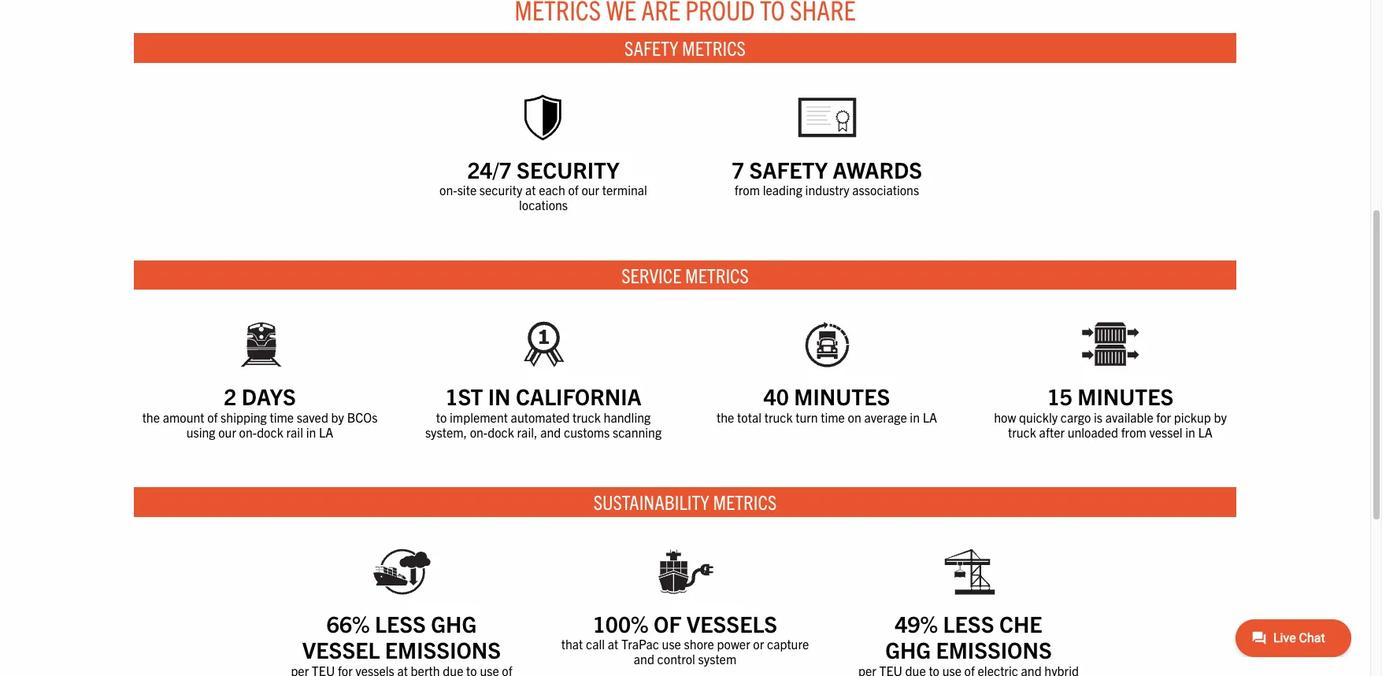Task type: locate. For each thing, give the bounding box(es) containing it.
truck left turn
[[765, 409, 793, 425]]

2 dock from the left
[[488, 424, 514, 440]]

minutes inside 15 minutes how quickly cargo is available for pickup by truck after unloaded from vessel in la
[[1078, 382, 1174, 410]]

of inside 100% of vessels that call at trapac use shore power or capture and control system
[[654, 609, 682, 638]]

in right average
[[910, 409, 920, 425]]

security
[[517, 155, 620, 183]]

1 minutes from the left
[[794, 382, 890, 410]]

truck left 'after'
[[1008, 424, 1037, 440]]

use
[[662, 637, 681, 652]]

at for 24/7
[[525, 182, 536, 198]]

our
[[582, 182, 600, 198], [218, 424, 236, 440]]

awards
[[833, 155, 922, 183]]

time inside 2 days the amount of shipping time saved by bcos using our on-dock rail in la
[[270, 409, 294, 425]]

our right using
[[218, 424, 236, 440]]

0 vertical spatial at
[[525, 182, 536, 198]]

emissions inside 49% less che ghg emissions
[[936, 636, 1052, 664]]

system
[[698, 652, 737, 668]]

0 horizontal spatial and
[[541, 424, 561, 440]]

less for vessel
[[375, 609, 426, 638]]

2 time from the left
[[821, 409, 845, 425]]

66%
[[327, 609, 370, 638]]

metrics for 7 safety awards
[[682, 35, 746, 60]]

and inside 100% of vessels that call at trapac use shore power or capture and control system
[[634, 652, 655, 668]]

1 horizontal spatial at
[[608, 637, 619, 652]]

0 horizontal spatial ghg
[[431, 609, 477, 638]]

in
[[488, 382, 511, 410], [910, 409, 920, 425], [306, 424, 316, 440], [1186, 424, 1196, 440]]

100%
[[593, 609, 649, 638]]

0 horizontal spatial la
[[319, 424, 333, 440]]

by right pickup
[[1214, 409, 1227, 425]]

less left che
[[943, 609, 994, 638]]

1 vertical spatial at
[[608, 637, 619, 652]]

1 vertical spatial from
[[1121, 424, 1147, 440]]

truck left handling
[[573, 409, 601, 425]]

unloaded
[[1068, 424, 1119, 440]]

1 horizontal spatial on-
[[440, 182, 457, 198]]

by inside 15 minutes how quickly cargo is available for pickup by truck after unloaded from vessel in la
[[1214, 409, 1227, 425]]

less for ghg
[[943, 609, 994, 638]]

average
[[864, 409, 907, 425]]

our left terminal
[[582, 182, 600, 198]]

dock left rail, at the bottom
[[488, 424, 514, 440]]

15
[[1047, 382, 1073, 410]]

1 the from the left
[[142, 409, 160, 425]]

minutes for 15 minutes
[[1078, 382, 1174, 410]]

system,
[[425, 424, 467, 440]]

2 horizontal spatial on-
[[470, 424, 488, 440]]

0 horizontal spatial from
[[735, 182, 760, 198]]

0 horizontal spatial truck
[[573, 409, 601, 425]]

and left the use
[[634, 652, 655, 668]]

rail
[[286, 424, 303, 440]]

locations
[[519, 197, 568, 213]]

our inside 2 days the amount of shipping time saved by bcos using our on-dock rail in la
[[218, 424, 236, 440]]

1 vertical spatial and
[[634, 652, 655, 668]]

in right vessel
[[1186, 424, 1196, 440]]

7 safety awards from leading industry associations
[[732, 155, 922, 198]]

in right 1st
[[488, 382, 511, 410]]

la right vessel
[[1199, 424, 1213, 440]]

1 horizontal spatial safety
[[749, 155, 828, 183]]

on-
[[440, 182, 457, 198], [239, 424, 257, 440], [470, 424, 488, 440]]

the inside 40 minutes the total truck turn time on average in la
[[717, 409, 734, 425]]

1 horizontal spatial of
[[568, 182, 579, 198]]

safety inside 7 safety awards from leading industry associations
[[749, 155, 828, 183]]

the inside 2 days the amount of shipping time saved by bcos using our on-dock rail in la
[[142, 409, 160, 425]]

time inside 40 minutes the total truck turn time on average in la
[[821, 409, 845, 425]]

the
[[142, 409, 160, 425], [717, 409, 734, 425]]

la
[[923, 409, 937, 425], [319, 424, 333, 440], [1199, 424, 1213, 440]]

scanning
[[613, 424, 662, 440]]

at for 100%
[[608, 637, 619, 652]]

100% of vessels that call at trapac use shore power or capture and control system
[[561, 609, 809, 668]]

0 horizontal spatial dock
[[257, 424, 283, 440]]

of up control
[[654, 609, 682, 638]]

1 horizontal spatial la
[[923, 409, 937, 425]]

la inside 15 minutes how quickly cargo is available for pickup by truck after unloaded from vessel in la
[[1199, 424, 1213, 440]]

minutes inside 40 minutes the total truck turn time on average in la
[[794, 382, 890, 410]]

dock inside 1st in california to implement automated truck handling system, on-dock rail, and customs scanning
[[488, 424, 514, 440]]

metrics for 1st in california
[[685, 262, 749, 287]]

in inside 15 minutes how quickly cargo is available for pickup by truck after unloaded from vessel in la
[[1186, 424, 1196, 440]]

0 vertical spatial of
[[568, 182, 579, 198]]

minutes
[[794, 382, 890, 410], [1078, 382, 1174, 410]]

minutes up "unloaded"
[[1078, 382, 1174, 410]]

2 the from the left
[[717, 409, 734, 425]]

emissions
[[385, 636, 501, 664], [936, 636, 1052, 664]]

on- inside 1st in california to implement automated truck handling system, on-dock rail, and customs scanning
[[470, 424, 488, 440]]

0 horizontal spatial less
[[375, 609, 426, 638]]

2 horizontal spatial truck
[[1008, 424, 1037, 440]]

1 horizontal spatial ghg
[[886, 636, 931, 664]]

on- left 24/7
[[440, 182, 457, 198]]

0 vertical spatial safety
[[625, 35, 678, 60]]

0 horizontal spatial our
[[218, 424, 236, 440]]

2 minutes from the left
[[1078, 382, 1174, 410]]

and
[[541, 424, 561, 440], [634, 652, 655, 668]]

2 by from the left
[[1214, 409, 1227, 425]]

2 emissions from the left
[[936, 636, 1052, 664]]

1 horizontal spatial time
[[821, 409, 845, 425]]

using
[[186, 424, 215, 440]]

total
[[737, 409, 762, 425]]

by left bcos
[[331, 409, 344, 425]]

by
[[331, 409, 344, 425], [1214, 409, 1227, 425]]

1 horizontal spatial and
[[634, 652, 655, 668]]

0 horizontal spatial on-
[[239, 424, 257, 440]]

1 vertical spatial our
[[218, 424, 236, 440]]

on- inside 2 days the amount of shipping time saved by bcos using our on-dock rail in la
[[239, 424, 257, 440]]

2 vertical spatial of
[[654, 609, 682, 638]]

leading
[[763, 182, 803, 198]]

in right 'rail' in the left of the page
[[306, 424, 316, 440]]

is
[[1094, 409, 1103, 425]]

minutes right 40
[[794, 382, 890, 410]]

0 horizontal spatial minutes
[[794, 382, 890, 410]]

2 less from the left
[[943, 609, 994, 638]]

handling
[[604, 409, 651, 425]]

1 horizontal spatial our
[[582, 182, 600, 198]]

0 vertical spatial metrics
[[682, 35, 746, 60]]

1 by from the left
[[331, 409, 344, 425]]

security
[[480, 182, 522, 198]]

of right each
[[568, 182, 579, 198]]

at right 'call'
[[608, 637, 619, 652]]

at inside 100% of vessels that call at trapac use shore power or capture and control system
[[608, 637, 619, 652]]

from left "leading"
[[735, 182, 760, 198]]

1 time from the left
[[270, 409, 294, 425]]

1 horizontal spatial the
[[717, 409, 734, 425]]

1 horizontal spatial emissions
[[936, 636, 1052, 664]]

0 vertical spatial from
[[735, 182, 760, 198]]

1 vertical spatial safety
[[749, 155, 828, 183]]

control
[[657, 652, 695, 668]]

2 days the amount of shipping time saved by bcos using our on-dock rail in la
[[142, 382, 378, 440]]

49%
[[895, 609, 938, 638]]

40
[[764, 382, 789, 410]]

emissions for ghg
[[385, 636, 501, 664]]

metrics for 100% of vessels
[[713, 489, 777, 514]]

1 vertical spatial metrics
[[685, 262, 749, 287]]

0 horizontal spatial of
[[207, 409, 218, 425]]

and for in
[[541, 424, 561, 440]]

dock
[[257, 424, 283, 440], [488, 424, 514, 440]]

minutes for 40 minutes
[[794, 382, 890, 410]]

0 horizontal spatial by
[[331, 409, 344, 425]]

sustainability metrics
[[594, 489, 777, 514]]

metrics
[[682, 35, 746, 60], [685, 262, 749, 287], [713, 489, 777, 514]]

2 vertical spatial metrics
[[713, 489, 777, 514]]

from
[[735, 182, 760, 198], [1121, 424, 1147, 440]]

1 emissions from the left
[[385, 636, 501, 664]]

on- down days
[[239, 424, 257, 440]]

safety metrics
[[625, 35, 746, 60]]

1 vertical spatial of
[[207, 409, 218, 425]]

of
[[568, 182, 579, 198], [207, 409, 218, 425], [654, 609, 682, 638]]

in inside 1st in california to implement automated truck handling system, on-dock rail, and customs scanning
[[488, 382, 511, 410]]

la right 'rail' in the left of the page
[[319, 424, 333, 440]]

less inside 49% less che ghg emissions
[[943, 609, 994, 638]]

and inside 1st in california to implement automated truck handling system, on-dock rail, and customs scanning
[[541, 424, 561, 440]]

0 vertical spatial our
[[582, 182, 600, 198]]

dock left 'rail' in the left of the page
[[257, 424, 283, 440]]

less
[[375, 609, 426, 638], [943, 609, 994, 638]]

time left on
[[821, 409, 845, 425]]

and right rail, at the bottom
[[541, 424, 561, 440]]

less inside 66% less ghg vessel emissions
[[375, 609, 426, 638]]

1 horizontal spatial less
[[943, 609, 994, 638]]

1 horizontal spatial dock
[[488, 424, 514, 440]]

available
[[1106, 409, 1154, 425]]

bcos
[[347, 409, 378, 425]]

0 vertical spatial and
[[541, 424, 561, 440]]

1 horizontal spatial from
[[1121, 424, 1147, 440]]

time left the saved
[[270, 409, 294, 425]]

time
[[270, 409, 294, 425], [821, 409, 845, 425]]

time for days
[[270, 409, 294, 425]]

7
[[732, 155, 744, 183]]

emissions inside 66% less ghg vessel emissions
[[385, 636, 501, 664]]

la for 2 days
[[319, 424, 333, 440]]

la right average
[[923, 409, 937, 425]]

after
[[1039, 424, 1065, 440]]

emissions for che
[[936, 636, 1052, 664]]

on- right system,
[[470, 424, 488, 440]]

call
[[586, 637, 605, 652]]

by inside 2 days the amount of shipping time saved by bcos using our on-dock rail in la
[[331, 409, 344, 425]]

of inside 2 days the amount of shipping time saved by bcos using our on-dock rail in la
[[207, 409, 218, 425]]

2 horizontal spatial la
[[1199, 424, 1213, 440]]

ghg inside 66% less ghg vessel emissions
[[431, 609, 477, 638]]

2
[[224, 382, 237, 410]]

at left each
[[525, 182, 536, 198]]

the left "total"
[[717, 409, 734, 425]]

less right 66%
[[375, 609, 426, 638]]

sustainability
[[594, 489, 710, 514]]

0 horizontal spatial the
[[142, 409, 160, 425]]

of left 2
[[207, 409, 218, 425]]

automated
[[511, 409, 570, 425]]

0 horizontal spatial time
[[270, 409, 294, 425]]

2 horizontal spatial of
[[654, 609, 682, 638]]

truck inside 40 minutes the total truck turn time on average in la
[[765, 409, 793, 425]]

of inside 24/7 security on-site security at each of our terminal locations
[[568, 182, 579, 198]]

from left vessel
[[1121, 424, 1147, 440]]

our inside 24/7 security on-site security at each of our terminal locations
[[582, 182, 600, 198]]

ghg
[[431, 609, 477, 638], [886, 636, 931, 664]]

1 horizontal spatial by
[[1214, 409, 1227, 425]]

1 less from the left
[[375, 609, 426, 638]]

at inside 24/7 security on-site security at each of our terminal locations
[[525, 182, 536, 198]]

1 horizontal spatial minutes
[[1078, 382, 1174, 410]]

1 dock from the left
[[257, 424, 283, 440]]

to
[[436, 409, 447, 425]]

at
[[525, 182, 536, 198], [608, 637, 619, 652]]

the left amount on the left bottom of page
[[142, 409, 160, 425]]

service
[[622, 262, 682, 287]]

0 horizontal spatial at
[[525, 182, 536, 198]]

la inside 2 days the amount of shipping time saved by bcos using our on-dock rail in la
[[319, 424, 333, 440]]

customs
[[564, 424, 610, 440]]

implement
[[450, 409, 508, 425]]

24/7 security on-site security at each of our terminal locations
[[440, 155, 647, 213]]

la inside 40 minutes the total truck turn time on average in la
[[923, 409, 937, 425]]

safety
[[625, 35, 678, 60], [749, 155, 828, 183]]

0 horizontal spatial emissions
[[385, 636, 501, 664]]

truck
[[573, 409, 601, 425], [765, 409, 793, 425], [1008, 424, 1037, 440]]

and for of
[[634, 652, 655, 668]]

days
[[242, 382, 296, 410]]

1 horizontal spatial truck
[[765, 409, 793, 425]]



Task type: describe. For each thing, give the bounding box(es) containing it.
each
[[539, 182, 565, 198]]

49% less che ghg emissions
[[886, 609, 1052, 664]]

california
[[516, 382, 642, 410]]

the for 2
[[142, 409, 160, 425]]

from inside 7 safety awards from leading industry associations
[[735, 182, 760, 198]]

for
[[1157, 409, 1171, 425]]

1st in california to implement automated truck handling system, on-dock rail, and customs scanning
[[425, 382, 662, 440]]

truck inside 15 minutes how quickly cargo is available for pickup by truck after unloaded from vessel in la
[[1008, 424, 1037, 440]]

the for 40
[[717, 409, 734, 425]]

vessel
[[1150, 424, 1183, 440]]

capture
[[767, 637, 809, 652]]

66% less ghg vessel emissions
[[302, 609, 501, 664]]

power
[[717, 637, 750, 652]]

shore
[[684, 637, 714, 652]]

service metrics
[[622, 262, 749, 287]]

0 horizontal spatial safety
[[625, 35, 678, 60]]

ghg inside 49% less che ghg emissions
[[886, 636, 931, 664]]

turn
[[796, 409, 818, 425]]

site
[[457, 182, 477, 198]]

on- inside 24/7 security on-site security at each of our terminal locations
[[440, 182, 457, 198]]

associations
[[853, 182, 919, 198]]

15 minutes how quickly cargo is available for pickup by truck after unloaded from vessel in la
[[994, 382, 1227, 440]]

industry
[[805, 182, 850, 198]]

che
[[999, 609, 1043, 638]]

pickup
[[1174, 409, 1211, 425]]

rail,
[[517, 424, 538, 440]]

truck inside 1st in california to implement automated truck handling system, on-dock rail, and customs scanning
[[573, 409, 601, 425]]

time for minutes
[[821, 409, 845, 425]]

40 minutes the total truck turn time on average in la
[[717, 382, 937, 425]]

cargo
[[1061, 409, 1091, 425]]

how
[[994, 409, 1016, 425]]

vessel
[[302, 636, 380, 664]]

saved
[[297, 409, 328, 425]]

trapac
[[621, 637, 659, 652]]

la for 15 minutes
[[1199, 424, 1213, 440]]

or
[[753, 637, 764, 652]]

from inside 15 minutes how quickly cargo is available for pickup by truck after unloaded from vessel in la
[[1121, 424, 1147, 440]]

amount
[[163, 409, 204, 425]]

terminal
[[602, 182, 647, 198]]

in inside 40 minutes the total truck turn time on average in la
[[910, 409, 920, 425]]

1st
[[445, 382, 483, 410]]

that
[[561, 637, 583, 652]]

in inside 2 days the amount of shipping time saved by bcos using our on-dock rail in la
[[306, 424, 316, 440]]

on
[[848, 409, 862, 425]]

dock inside 2 days the amount of shipping time saved by bcos using our on-dock rail in la
[[257, 424, 283, 440]]

quickly
[[1019, 409, 1058, 425]]

vessels
[[687, 609, 778, 638]]

24/7
[[467, 155, 512, 183]]

shipping
[[221, 409, 267, 425]]



Task type: vqa. For each thing, say whether or not it's contained in the screenshot.


